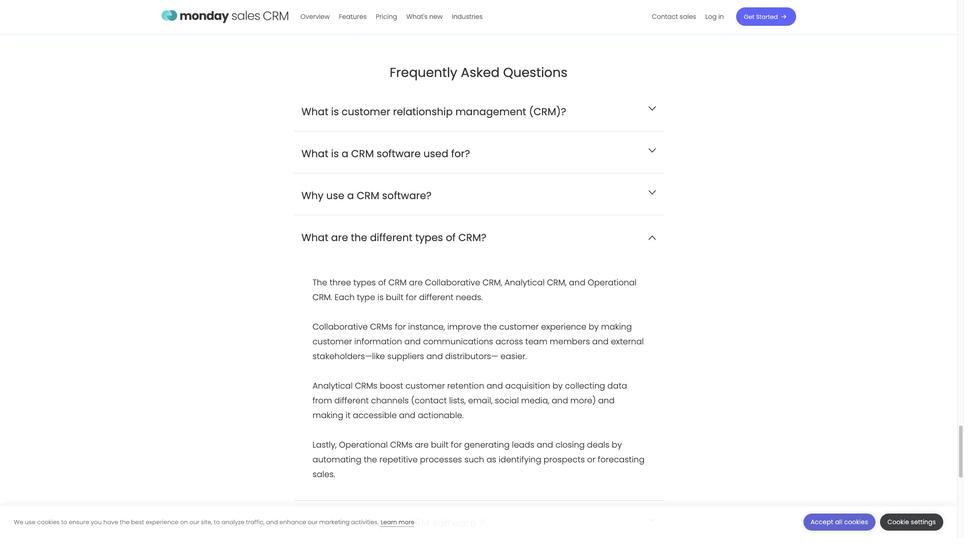 Task type: locate. For each thing, give the bounding box(es) containing it.
1 vertical spatial experience
[[146, 518, 179, 527]]

1 horizontal spatial to
[[214, 518, 220, 527]]

crms inside the collaborative crms for instance, improve the customer experience by making customer information and communications across team members and external stakeholders—like suppliers and distributors— easier.
[[370, 321, 393, 333]]

software
[[377, 147, 421, 161]]

are up instance,
[[409, 277, 423, 288]]

use right ﻿why
[[327, 189, 345, 203]]

use for we
[[25, 518, 36, 527]]

lastly,
[[313, 439, 337, 451]]

1 vertical spatial different
[[419, 292, 454, 303]]

crm inside 'the three types of crm are collaborative crm, analytical crm, and operational crm. each type is built for different needs.'
[[389, 277, 407, 288]]

0 vertical spatial collaborative
[[425, 277, 481, 288]]

0 vertical spatial ﻿what
[[302, 147, 329, 161]]

0 vertical spatial types
[[416, 231, 443, 245]]

the left repetitive
[[364, 454, 377, 466]]

0 vertical spatial of
[[446, 231, 456, 245]]

different up instance,
[[419, 292, 454, 303]]

0 horizontal spatial cookies
[[37, 518, 60, 527]]

are up processes
[[415, 439, 429, 451]]

get
[[745, 12, 755, 21]]

crms up information
[[370, 321, 393, 333]]

0 vertical spatial is
[[331, 105, 339, 119]]

customer inside analytical crms boost customer retention and acquisition by collecting data from different channels (contact lists, email, social media, and more) and making it accessible and actionable.
[[406, 380, 445, 392]]

2 ﻿what from the top
[[302, 231, 329, 245]]

contact
[[652, 12, 679, 21]]

1 vertical spatial crms
[[355, 380, 378, 392]]

is for ﻿what
[[331, 147, 339, 161]]

our right enhance
[[308, 518, 318, 527]]

experience left on
[[146, 518, 179, 527]]

2 vertical spatial is
[[378, 292, 384, 303]]

customer inside the "what is customer relationship management (crm)?" dropdown button
[[342, 105, 391, 119]]

it
[[346, 410, 351, 421]]

for left instance,
[[395, 321, 406, 333]]

different inside dropdown button
[[370, 231, 413, 245]]

acquisition
[[506, 380, 551, 392]]

1 horizontal spatial collaborative
[[425, 277, 481, 288]]

crm?
[[459, 231, 487, 245]]

making inside the collaborative crms for instance, improve the customer experience by making customer information and communications across team members and external stakeholders—like suppliers and distributors— easier.
[[602, 321, 632, 333]]

are inside dropdown button
[[331, 231, 348, 245]]

0 horizontal spatial types
[[354, 277, 376, 288]]

1 horizontal spatial analytical
[[505, 277, 545, 288]]

crms up repetitive
[[390, 439, 413, 451]]

used
[[424, 147, 449, 161]]

1 horizontal spatial use
[[327, 189, 345, 203]]

0 horizontal spatial crm,
[[483, 277, 503, 288]]

1 vertical spatial built
[[431, 439, 449, 451]]

crm down ﻿what are the different types of crm?
[[389, 277, 407, 288]]

cookies right the we
[[37, 518, 60, 527]]

operational inside 'the three types of crm are collaborative crm, analytical crm, and operational crm. each type is built for different needs.'
[[588, 277, 637, 288]]

ensure
[[69, 518, 89, 527]]

and inside 'the three types of crm are collaborative crm, analytical crm, and operational crm. each type is built for different needs.'
[[569, 277, 586, 288]]

best
[[131, 518, 144, 527]]

0 vertical spatial by
[[589, 321, 599, 333]]

to right site,
[[214, 518, 220, 527]]

1 vertical spatial operational
[[339, 439, 388, 451]]

log in link
[[701, 9, 729, 24]]

collaborative crms for instance, improve the customer experience by making customer information and communications across team members and external stakeholders—like suppliers and distributors— easier.
[[313, 321, 644, 362]]

of right three on the bottom left of the page
[[378, 277, 386, 288]]

experience
[[541, 321, 587, 333], [146, 518, 179, 527]]

stakeholders—like
[[313, 351, 385, 362]]

across
[[496, 336, 523, 347]]

0 vertical spatial making
[[602, 321, 632, 333]]

members
[[550, 336, 590, 347]]

cookie
[[888, 518, 910, 527]]

more
[[399, 518, 415, 527]]

the down ﻿why use a crm software? on the left of the page
[[351, 231, 368, 245]]

get started button
[[737, 7, 797, 26]]

to left ensure
[[61, 518, 67, 527]]

analytical inside 'the three types of crm are collaborative crm, analytical crm, and operational crm. each type is built for different needs.'
[[505, 277, 545, 288]]

0 horizontal spatial operational
[[339, 439, 388, 451]]

learn
[[381, 518, 397, 527]]

each
[[335, 292, 355, 303]]

external
[[611, 336, 644, 347]]

retention
[[448, 380, 485, 392]]

use for ﻿why
[[327, 189, 345, 203]]

1 vertical spatial is
[[331, 147, 339, 161]]

crms left boost
[[355, 380, 378, 392]]

more)
[[571, 395, 596, 406]]

2 vertical spatial by
[[612, 439, 622, 451]]

of inside dropdown button
[[446, 231, 456, 245]]

by
[[589, 321, 599, 333], [553, 380, 563, 392], [612, 439, 622, 451]]

2 vertical spatial for
[[451, 439, 462, 451]]

1 crm, from the left
[[483, 277, 503, 288]]

experience up members
[[541, 321, 587, 333]]

leads
[[512, 439, 535, 451]]

different down software?
[[370, 231, 413, 245]]

﻿what for ﻿what is a crm software used for?
[[302, 147, 329, 161]]

by inside the collaborative crms for instance, improve the customer experience by making customer information and communications across team members and external stakeholders—like suppliers and distributors— easier.
[[589, 321, 599, 333]]

a
[[342, 147, 349, 161], [347, 189, 354, 203]]

to
[[61, 518, 67, 527], [214, 518, 220, 527]]

1 horizontal spatial making
[[602, 321, 632, 333]]

﻿why use a crm software? button
[[294, 173, 664, 215]]

suppliers
[[388, 351, 424, 362]]

a for is
[[342, 147, 349, 161]]

built up processes
[[431, 439, 449, 451]]

different inside analytical crms boost customer retention and acquisition by collecting data from different channels (contact lists, email, social media, and more) and making it accessible and actionable.
[[335, 395, 369, 406]]

1 vertical spatial crm
[[357, 189, 380, 203]]

by up members
[[589, 321, 599, 333]]

list
[[648, 0, 729, 33]]

collaborative
[[425, 277, 481, 288], [313, 321, 368, 333]]

what is customer relationship management (crm)? button
[[294, 89, 664, 131]]

0 horizontal spatial collaborative
[[313, 321, 368, 333]]

learn more link
[[381, 518, 415, 527]]

social
[[495, 395, 519, 406]]

0 vertical spatial use
[[327, 189, 345, 203]]

and
[[569, 277, 586, 288], [405, 336, 421, 347], [593, 336, 609, 347], [427, 351, 443, 362], [487, 380, 503, 392], [552, 395, 569, 406], [599, 395, 615, 406], [399, 410, 416, 421], [537, 439, 554, 451], [266, 518, 278, 527]]

contact sales
[[652, 12, 697, 21]]

in
[[719, 12, 725, 21]]

1 vertical spatial making
[[313, 410, 344, 421]]

2 horizontal spatial different
[[419, 292, 454, 303]]

0 vertical spatial are
[[331, 231, 348, 245]]

0 horizontal spatial our
[[190, 518, 199, 527]]

the up across
[[484, 321, 497, 333]]

1 our from the left
[[190, 518, 199, 527]]

main element
[[296, 0, 797, 33]]

by inside lastly, operational crms are built for generating leads and closing deals by automating the repetitive processes such as identifying prospects or forecasting sales.
[[612, 439, 622, 451]]

0 horizontal spatial use
[[25, 518, 36, 527]]

2 horizontal spatial by
[[612, 439, 622, 451]]

are inside lastly, operational crms are built for generating leads and closing deals by automating the repetitive processes such as identifying prospects or forecasting sales.
[[415, 439, 429, 451]]

collaborative up needs.
[[425, 277, 481, 288]]

crms
[[370, 321, 393, 333], [355, 380, 378, 392], [390, 439, 413, 451]]

1 vertical spatial collaborative
[[313, 321, 368, 333]]

and inside lastly, operational crms are built for generating leads and closing deals by automating the repetitive processes such as identifying prospects or forecasting sales.
[[537, 439, 554, 451]]

﻿what are the different types of crm? button
[[294, 215, 664, 257]]

0 vertical spatial for
[[406, 292, 417, 303]]

0 vertical spatial crms
[[370, 321, 393, 333]]

0 vertical spatial operational
[[588, 277, 637, 288]]

for up instance,
[[406, 292, 417, 303]]

collaborative down each
[[313, 321, 368, 333]]

dialog
[[0, 507, 958, 539]]

1 vertical spatial a
[[347, 189, 354, 203]]

1 vertical spatial analytical
[[313, 380, 353, 392]]

accept all cookies button
[[804, 514, 876, 531]]

features link
[[335, 9, 372, 24]]

use right the we
[[25, 518, 36, 527]]

analyze
[[222, 518, 245, 527]]

1 ﻿what from the top
[[302, 147, 329, 161]]

1 horizontal spatial built
[[431, 439, 449, 451]]

crm.
[[313, 292, 333, 303]]

the left best
[[120, 518, 130, 527]]

types up type
[[354, 277, 376, 288]]

built inside lastly, operational crms are built for generating leads and closing deals by automating the repetitive processes such as identifying prospects or forecasting sales.
[[431, 439, 449, 451]]

making down the from
[[313, 410, 344, 421]]

0 horizontal spatial different
[[335, 395, 369, 406]]

1 horizontal spatial experience
[[541, 321, 587, 333]]

our right on
[[190, 518, 199, 527]]

relationship
[[393, 105, 453, 119]]

use inside dropdown button
[[327, 189, 345, 203]]

crm inside ﻿why use a crm software? dropdown button
[[357, 189, 380, 203]]

accessible
[[353, 410, 397, 421]]

cookies
[[37, 518, 60, 527], [845, 518, 869, 527]]

1 horizontal spatial types
[[416, 231, 443, 245]]

of left crm?
[[446, 231, 456, 245]]

0 vertical spatial different
[[370, 231, 413, 245]]

operational inside lastly, operational crms are built for generating leads and closing deals by automating the repetitive processes such as identifying prospects or forecasting sales.
[[339, 439, 388, 451]]

cookies right all
[[845, 518, 869, 527]]

0 horizontal spatial of
[[378, 277, 386, 288]]

crm left software?
[[357, 189, 380, 203]]

new
[[430, 12, 443, 21]]

lastly, operational crms are built for generating leads and closing deals by automating the repetitive processes such as identifying prospects or forecasting sales.
[[313, 439, 645, 480]]

1 vertical spatial are
[[409, 277, 423, 288]]

experience inside the collaborative crms for instance, improve the customer experience by making customer information and communications across team members and external stakeholders—like suppliers and distributors— easier.
[[541, 321, 587, 333]]

types left crm?
[[416, 231, 443, 245]]

0 horizontal spatial built
[[386, 292, 404, 303]]

0 horizontal spatial to
[[61, 518, 67, 527]]

1 horizontal spatial of
[[446, 231, 456, 245]]

2 our from the left
[[308, 518, 318, 527]]

2 vertical spatial are
[[415, 439, 429, 451]]

2 to from the left
[[214, 518, 220, 527]]

making up external
[[602, 321, 632, 333]]

1 horizontal spatial crm,
[[547, 277, 567, 288]]

started
[[757, 12, 778, 21]]

1 horizontal spatial cookies
[[845, 518, 869, 527]]

traffic,
[[246, 518, 265, 527]]

analytical crms boost customer retention and acquisition by collecting data from different channels (contact lists, email, social media, and more) and making it accessible and actionable.
[[313, 380, 628, 421]]

1 horizontal spatial our
[[308, 518, 318, 527]]

0 vertical spatial a
[[342, 147, 349, 161]]

1 vertical spatial ﻿what
[[302, 231, 329, 245]]

1 horizontal spatial different
[[370, 231, 413, 245]]

1 vertical spatial by
[[553, 380, 563, 392]]

crm left software
[[351, 147, 374, 161]]

operational
[[588, 277, 637, 288], [339, 439, 388, 451]]

crm for software
[[351, 147, 374, 161]]

analytical
[[505, 277, 545, 288], [313, 380, 353, 392]]

making inside analytical crms boost customer retention and acquisition by collecting data from different channels (contact lists, email, social media, and more) and making it accessible and actionable.
[[313, 410, 344, 421]]

crm
[[351, 147, 374, 161], [357, 189, 380, 203], [389, 277, 407, 288]]

log
[[706, 12, 717, 21]]

1 horizontal spatial by
[[589, 321, 599, 333]]

0 horizontal spatial by
[[553, 380, 563, 392]]

1 vertical spatial for
[[395, 321, 406, 333]]

the
[[351, 231, 368, 245], [484, 321, 497, 333], [364, 454, 377, 466], [120, 518, 130, 527]]

our
[[190, 518, 199, 527], [308, 518, 318, 527]]

1 vertical spatial use
[[25, 518, 36, 527]]

1 vertical spatial types
[[354, 277, 376, 288]]

for
[[406, 292, 417, 303], [395, 321, 406, 333], [451, 439, 462, 451]]

2 crm, from the left
[[547, 277, 567, 288]]

crms inside analytical crms boost customer retention and acquisition by collecting data from different channels (contact lists, email, social media, and more) and making it accessible and actionable.
[[355, 380, 378, 392]]

have
[[103, 518, 118, 527]]

0 vertical spatial built
[[386, 292, 404, 303]]

what is customer relationship management (crm)?
[[302, 105, 567, 119]]

0 horizontal spatial analytical
[[313, 380, 353, 392]]

by up forecasting
[[612, 439, 622, 451]]

management
[[456, 105, 527, 119]]

types
[[416, 231, 443, 245], [354, 277, 376, 288]]

for up processes
[[451, 439, 462, 451]]

industries link
[[448, 9, 488, 24]]

region
[[313, 275, 645, 482]]

different up 'it' at the bottom of page
[[335, 395, 369, 406]]

2 vertical spatial crms
[[390, 439, 413, 451]]

built right type
[[386, 292, 404, 303]]

pricing link
[[372, 9, 402, 24]]

cookies inside accept all cookies button
[[845, 518, 869, 527]]

2 vertical spatial different
[[335, 395, 369, 406]]

contact sales button
[[648, 9, 701, 24]]

0 vertical spatial experience
[[541, 321, 587, 333]]

crm inside ﻿what is a crm software used for? dropdown button
[[351, 147, 374, 161]]

0 vertical spatial analytical
[[505, 277, 545, 288]]

a for use
[[347, 189, 354, 203]]

1 vertical spatial of
[[378, 277, 386, 288]]

are up three on the bottom left of the page
[[331, 231, 348, 245]]

﻿what down what
[[302, 147, 329, 161]]

0 horizontal spatial making
[[313, 410, 344, 421]]

0 vertical spatial crm
[[351, 147, 374, 161]]

industries
[[452, 12, 483, 21]]

types inside 'the three types of crm are collaborative crm, analytical crm, and operational crm. each type is built for different needs.'
[[354, 277, 376, 288]]

by left collecting
[[553, 380, 563, 392]]

1 horizontal spatial operational
[[588, 277, 637, 288]]

2 vertical spatial crm
[[389, 277, 407, 288]]

for inside lastly, operational crms are built for generating leads and closing deals by automating the repetitive processes such as identifying prospects or forecasting sales.
[[451, 439, 462, 451]]

﻿what down ﻿why
[[302, 231, 329, 245]]



Task type: vqa. For each thing, say whether or not it's contained in the screenshot.
Use cases
no



Task type: describe. For each thing, give the bounding box(es) containing it.
for inside the collaborative crms for instance, improve the customer experience by making customer information and communications across team members and external stakeholders—like suppliers and distributors— easier.
[[395, 321, 406, 333]]

for?
[[451, 147, 470, 161]]

and inside "dialog"
[[266, 518, 278, 527]]

such
[[465, 454, 485, 466]]

get started
[[745, 12, 778, 21]]

crms for collaborative
[[370, 321, 393, 333]]

automating
[[313, 454, 362, 466]]

built inside 'the three types of crm are collaborative crm, analytical crm, and operational crm. each type is built for different needs.'
[[386, 292, 404, 303]]

lists,
[[449, 395, 466, 406]]

closing
[[556, 439, 585, 451]]

types inside dropdown button
[[416, 231, 443, 245]]

pricing
[[376, 12, 398, 21]]

the
[[313, 277, 328, 288]]

repetitive
[[380, 454, 418, 466]]

channels
[[371, 395, 409, 406]]

boost
[[380, 380, 403, 392]]

(crm)?
[[529, 105, 567, 119]]

﻿what is a crm software used for?
[[302, 147, 470, 161]]

of inside 'the three types of crm are collaborative crm, analytical crm, and operational crm. each type is built for different needs.'
[[378, 277, 386, 288]]

accept
[[811, 518, 834, 527]]

media,
[[522, 395, 550, 406]]

deals
[[587, 439, 610, 451]]

settings
[[912, 518, 937, 527]]

type
[[357, 292, 376, 303]]

on
[[180, 518, 188, 527]]

prospects
[[544, 454, 585, 466]]

﻿what are the different types of crm?
[[302, 231, 487, 245]]

questions
[[504, 63, 568, 81]]

instance,
[[408, 321, 445, 333]]

as
[[487, 454, 497, 466]]

site,
[[201, 518, 212, 527]]

what's
[[407, 12, 428, 21]]

crms inside lastly, operational crms are built for generating leads and closing deals by automating the repetitive processes such as identifying prospects or forecasting sales.
[[390, 439, 413, 451]]

﻿what is a crm software used for? button
[[294, 131, 664, 173]]

cookies for all
[[845, 518, 869, 527]]

information
[[355, 336, 402, 347]]

for inside 'the three types of crm are collaborative crm, analytical crm, and operational crm. each type is built for different needs.'
[[406, 292, 417, 303]]

all
[[836, 518, 843, 527]]

overview
[[301, 12, 330, 21]]

three
[[330, 277, 351, 288]]

we use cookies to ensure you have the best experience on our site, to analyze traffic, and enhance our marketing activities. learn more
[[14, 518, 415, 527]]

identifying
[[499, 454, 542, 466]]

sales.
[[313, 469, 335, 480]]

what's new
[[407, 12, 443, 21]]

are inside 'the three types of crm are collaborative crm, analytical crm, and operational crm. each type is built for different needs.'
[[409, 277, 423, 288]]

﻿why
[[302, 189, 324, 203]]

crms for analytical
[[355, 380, 378, 392]]

activities.
[[351, 518, 379, 527]]

from
[[313, 395, 332, 406]]

forecasting
[[598, 454, 645, 466]]

monday.com crm and sales image
[[161, 6, 289, 25]]

﻿why use a crm software?
[[302, 189, 432, 203]]

asked
[[461, 63, 500, 81]]

what
[[302, 105, 329, 119]]

we
[[14, 518, 23, 527]]

(contact
[[411, 395, 447, 406]]

﻿what for ﻿what are the different types of crm?
[[302, 231, 329, 245]]

team
[[526, 336, 548, 347]]

sales
[[680, 12, 697, 21]]

dialog containing we use cookies to ensure you have the best experience on our site, to analyze traffic, and enhance our marketing activities.
[[0, 507, 958, 539]]

the three types of crm are collaborative crm, analytical crm, and operational crm. each type is built for different needs.
[[313, 277, 637, 303]]

the inside lastly, operational crms are built for generating leads and closing deals by automating the repetitive processes such as identifying prospects or forecasting sales.
[[364, 454, 377, 466]]

marketing
[[319, 518, 350, 527]]

crm for software?
[[357, 189, 380, 203]]

0 horizontal spatial experience
[[146, 518, 179, 527]]

communications
[[423, 336, 494, 347]]

generating
[[464, 439, 510, 451]]

collaborative inside 'the three types of crm are collaborative crm, analytical crm, and operational crm. each type is built for different needs.'
[[425, 277, 481, 288]]

is inside 'the three types of crm are collaborative crm, analytical crm, and operational crm. each type is built for different needs.'
[[378, 292, 384, 303]]

distributors—
[[446, 351, 499, 362]]

collecting
[[565, 380, 606, 392]]

enhance
[[280, 518, 306, 527]]

what's new link
[[402, 9, 448, 24]]

improve
[[448, 321, 482, 333]]

data
[[608, 380, 628, 392]]

cookie settings
[[888, 518, 937, 527]]

collaborative inside the collaborative crms for instance, improve the customer experience by making customer information and communications across team members and external stakeholders—like suppliers and distributors— easier.
[[313, 321, 368, 333]]

needs.
[[456, 292, 483, 303]]

easier.
[[501, 351, 527, 362]]

actionable.
[[418, 410, 464, 421]]

the inside the collaborative crms for instance, improve the customer experience by making customer information and communications across team members and external stakeholders—like suppliers and distributors— easier.
[[484, 321, 497, 333]]

by inside analytical crms boost customer retention and acquisition by collecting data from different channels (contact lists, email, social media, and more) and making it accessible and actionable.
[[553, 380, 563, 392]]

different inside 'the three types of crm are collaborative crm, analytical crm, and operational crm. each type is built for different needs.'
[[419, 292, 454, 303]]

frequently
[[390, 63, 458, 81]]

1 to from the left
[[61, 518, 67, 527]]

list containing contact sales
[[648, 0, 729, 33]]

cookies for use
[[37, 518, 60, 527]]

region containing the three types of crm are collaborative crm, analytical crm, and operational crm. each type is built for different needs.
[[313, 275, 645, 482]]

processes
[[420, 454, 462, 466]]

is for what
[[331, 105, 339, 119]]

accept all cookies
[[811, 518, 869, 527]]

the inside ﻿what are the different types of crm? dropdown button
[[351, 231, 368, 245]]

analytical inside analytical crms boost customer retention and acquisition by collecting data from different channels (contact lists, email, social media, and more) and making it accessible and actionable.
[[313, 380, 353, 392]]

software?
[[382, 189, 432, 203]]



